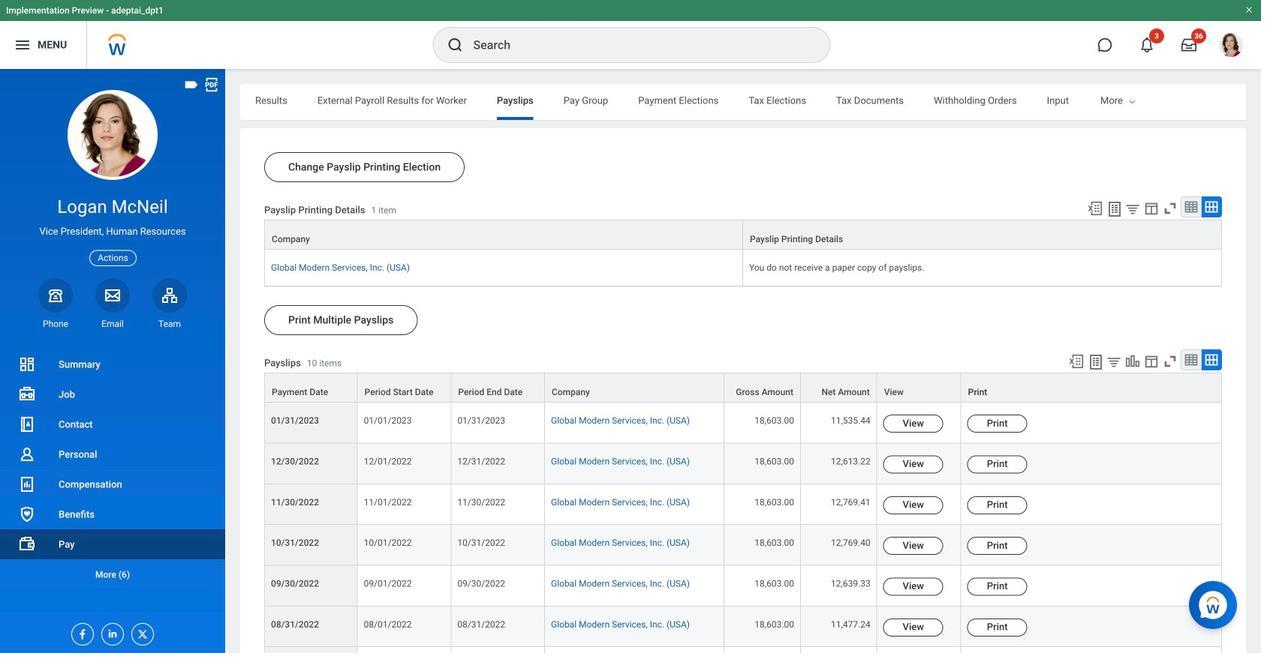 Task type: vqa. For each thing, say whether or not it's contained in the screenshot.
search icon
yes



Task type: locate. For each thing, give the bounding box(es) containing it.
1 expand table image from the top
[[1204, 200, 1219, 215]]

facebook image
[[72, 625, 89, 641]]

select to filter grid data image
[[1106, 354, 1122, 370]]

1 vertical spatial fullscreen image
[[1162, 354, 1178, 370]]

export to excel image
[[1068, 354, 1085, 370]]

1 vertical spatial expand table image
[[1204, 353, 1219, 368]]

5 row from the top
[[264, 444, 1222, 485]]

fullscreen image
[[1162, 200, 1178, 217], [1162, 354, 1178, 370]]

phone logan mcneil element
[[38, 318, 73, 330]]

compensation image
[[18, 476, 36, 494]]

1 vertical spatial click to view/edit grid preferences image
[[1143, 354, 1160, 370]]

1 vertical spatial table image
[[1184, 353, 1199, 368]]

click to view/edit grid preferences image
[[1143, 200, 1160, 217], [1143, 354, 1160, 370]]

0 vertical spatial toolbar
[[1080, 197, 1222, 220]]

list
[[0, 350, 225, 590]]

fullscreen image right select to filter grid data icon
[[1162, 354, 1178, 370]]

team logan mcneil element
[[152, 318, 187, 330]]

4 cell from the left
[[724, 648, 801, 654]]

Search Workday  search field
[[473, 29, 799, 62]]

row header
[[264, 648, 358, 654]]

inbox large image
[[1181, 38, 1197, 53]]

export to worksheets image left select to filter grid data icon
[[1087, 354, 1105, 372]]

2 expand table image from the top
[[1204, 353, 1219, 368]]

export to worksheets image left select to filter grid data image
[[1106, 200, 1124, 218]]

0 vertical spatial table image
[[1184, 200, 1199, 215]]

column header
[[264, 220, 743, 251]]

0 vertical spatial export to worksheets image
[[1106, 200, 1124, 218]]

expand table image for 2nd the table image
[[1204, 353, 1219, 368]]

phone image
[[45, 287, 66, 305]]

0 vertical spatial expand table image
[[1204, 200, 1219, 215]]

click to view/edit grid preferences image right select to filter grid data image
[[1143, 200, 1160, 217]]

1 vertical spatial toolbar
[[1061, 350, 1222, 373]]

8 row from the top
[[264, 566, 1222, 607]]

toolbar for 10th row from the bottom
[[1080, 197, 1222, 220]]

0 horizontal spatial export to worksheets image
[[1087, 354, 1105, 372]]

3 cell from the left
[[545, 648, 724, 654]]

x image
[[132, 625, 149, 641]]

6 row from the top
[[264, 485, 1222, 526]]

toolbar for 3rd row from the top
[[1061, 350, 1222, 373]]

1 row from the top
[[264, 220, 1222, 251]]

navigation pane region
[[0, 69, 225, 654]]

0 vertical spatial click to view/edit grid preferences image
[[1143, 200, 1160, 217]]

cell
[[358, 648, 451, 654], [451, 648, 545, 654], [545, 648, 724, 654], [724, 648, 801, 654], [801, 648, 877, 654], [877, 648, 961, 654], [961, 648, 1222, 654]]

pay image
[[18, 536, 36, 554]]

tab list
[[240, 84, 1261, 120]]

row
[[264, 220, 1222, 251], [264, 250, 1222, 287], [264, 373, 1222, 403], [264, 403, 1222, 444], [264, 444, 1222, 485], [264, 485, 1222, 526], [264, 526, 1222, 566], [264, 566, 1222, 607], [264, 607, 1222, 648], [264, 648, 1222, 654]]

select to filter grid data image
[[1124, 201, 1141, 217]]

click to view/edit grid preferences image right select to filter grid data icon
[[1143, 354, 1160, 370]]

1 horizontal spatial export to worksheets image
[[1106, 200, 1124, 218]]

tag image
[[183, 77, 200, 93]]

notifications large image
[[1139, 38, 1154, 53]]

export to excel image
[[1087, 200, 1103, 217]]

0 vertical spatial fullscreen image
[[1162, 200, 1178, 217]]

table image
[[1184, 200, 1199, 215], [1184, 353, 1199, 368]]

expand table image
[[1204, 200, 1219, 215], [1204, 353, 1219, 368]]

7 cell from the left
[[961, 648, 1222, 654]]

2 table image from the top
[[1184, 353, 1199, 368]]

4 row from the top
[[264, 403, 1222, 444]]

banner
[[0, 0, 1261, 69]]

toolbar
[[1080, 197, 1222, 220], [1061, 350, 1222, 373]]

export to worksheets image
[[1106, 200, 1124, 218], [1087, 354, 1105, 372]]

1 click to view/edit grid preferences image from the top
[[1143, 200, 1160, 217]]

2 click to view/edit grid preferences image from the top
[[1143, 354, 1160, 370]]

fullscreen image right select to filter grid data image
[[1162, 200, 1178, 217]]

5 cell from the left
[[801, 648, 877, 654]]

1 vertical spatial export to worksheets image
[[1087, 354, 1105, 372]]

2 cell from the left
[[451, 648, 545, 654]]

close environment banner image
[[1245, 5, 1254, 14]]

summary image
[[18, 356, 36, 374]]

view team image
[[161, 287, 179, 305]]



Task type: describe. For each thing, give the bounding box(es) containing it.
7 row from the top
[[264, 526, 1222, 566]]

3 row from the top
[[264, 373, 1222, 403]]

2 row from the top
[[264, 250, 1222, 287]]

benefits image
[[18, 506, 36, 524]]

job image
[[18, 386, 36, 404]]

mail image
[[104, 287, 122, 305]]

10 row from the top
[[264, 648, 1222, 654]]

search image
[[446, 36, 464, 54]]

6 cell from the left
[[877, 648, 961, 654]]

profile logan mcneil image
[[1219, 33, 1243, 60]]

linkedin image
[[102, 625, 119, 640]]

export to worksheets image for select to filter grid data image
[[1106, 200, 1124, 218]]

personal image
[[18, 446, 36, 464]]

justify image
[[14, 36, 32, 54]]

email logan mcneil element
[[95, 318, 130, 330]]

expand table image for first the table image from the top
[[1204, 200, 1219, 215]]

1 table image from the top
[[1184, 200, 1199, 215]]

1 fullscreen image from the top
[[1162, 200, 1178, 217]]

contact image
[[18, 416, 36, 434]]

2 fullscreen image from the top
[[1162, 354, 1178, 370]]

1 cell from the left
[[358, 648, 451, 654]]

9 row from the top
[[264, 607, 1222, 648]]

export to worksheets image for select to filter grid data icon
[[1087, 354, 1105, 372]]

view printable version (pdf) image
[[203, 77, 220, 93]]



